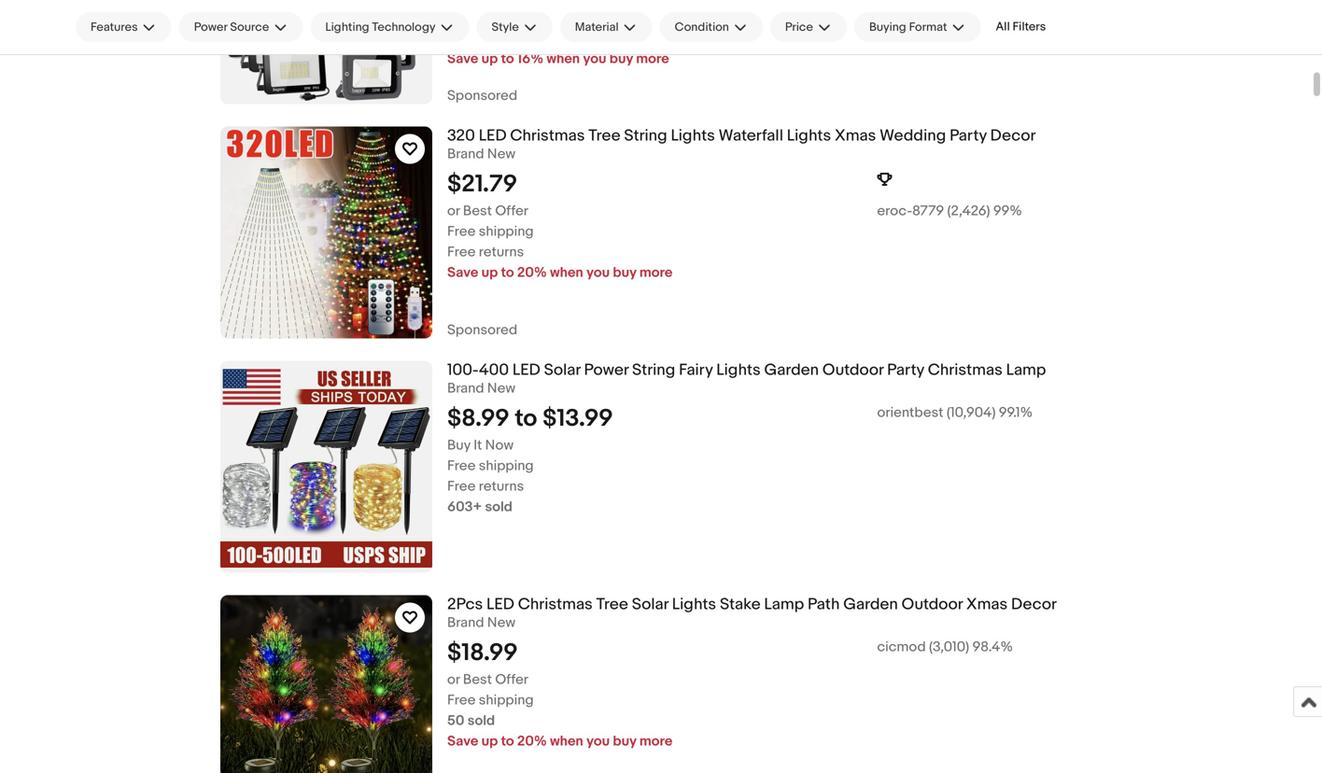 Task type: vqa. For each thing, say whether or not it's contained in the screenshot.
99.1%
yes



Task type: locate. For each thing, give the bounding box(es) containing it.
buy inside the buy it now free shipping save up to 16% when you buy more
[[447, 9, 471, 26]]

1 or from the top
[[447, 203, 460, 220]]

christmas inside 2pcs led christmas tree solar lights stake lamp path garden outdoor xmas decor brand new
[[518, 595, 593, 614]]

christmas inside '100-400 led solar power string fairy lights garden outdoor party christmas lamp brand new'
[[928, 360, 1003, 380]]

power inside '100-400 led solar power string fairy lights garden outdoor party christmas lamp brand new'
[[584, 360, 629, 380]]

1 horizontal spatial xmas
[[967, 595, 1008, 614]]

sold right 603+
[[485, 499, 513, 516]]

christmas for $21.79
[[510, 126, 585, 146]]

to down $18.99
[[501, 733, 514, 750]]

returns up 603+
[[479, 478, 524, 495]]

brand for $8.99
[[447, 380, 484, 397]]

party inside 320 led christmas tree string lights waterfall lights xmas wedding party decor brand new
[[950, 126, 987, 146]]

buy left style
[[447, 9, 471, 26]]

sponsored up "320"
[[447, 87, 518, 104]]

garden inside '100-400 led solar power string fairy lights garden outdoor party christmas lamp brand new'
[[765, 360, 819, 380]]

0 vertical spatial decor
[[991, 126, 1036, 146]]

0 vertical spatial buy
[[610, 51, 633, 67]]

offer down $21.79
[[495, 203, 529, 220]]

shipping down $8.99
[[479, 458, 534, 475]]

2 vertical spatial new
[[487, 615, 516, 631]]

2 vertical spatial buy
[[613, 733, 637, 750]]

1 vertical spatial sponsored
[[447, 322, 518, 338]]

0 vertical spatial lamp
[[1007, 360, 1046, 380]]

0 horizontal spatial party
[[887, 360, 925, 380]]

1 best from the top
[[463, 203, 492, 220]]

buy
[[610, 51, 633, 67], [613, 264, 637, 281], [613, 733, 637, 750]]

2pcs
[[447, 595, 483, 614]]

decor up 99% on the top right of page
[[991, 126, 1036, 146]]

2 returns from the top
[[479, 478, 524, 495]]

2 vertical spatial brand
[[447, 615, 484, 631]]

to down $21.79
[[501, 264, 514, 281]]

when inside $18.99 or best offer free shipping 50 sold save up to 20% when you buy more
[[550, 733, 584, 750]]

returns inside $8.99 to $13.99 buy it now free shipping free returns 603+ sold
[[479, 478, 524, 495]]

to right $8.99
[[515, 405, 537, 433]]

100-400 led solar power string fairy lights garden outdoor party christmas lamp image
[[220, 361, 432, 573]]

shipping down $18.99
[[479, 692, 534, 709]]

1 vertical spatial it
[[474, 437, 482, 454]]

lights right the waterfall
[[787, 126, 831, 146]]

save down 50
[[447, 733, 478, 750]]

0 vertical spatial best
[[463, 203, 492, 220]]

2 sponsored from the top
[[447, 322, 518, 338]]

lights right fairy
[[717, 360, 761, 380]]

christmas inside 320 led christmas tree string lights waterfall lights xmas wedding party decor brand new
[[510, 126, 585, 146]]

new for $8.99
[[487, 380, 516, 397]]

1 vertical spatial sold
[[468, 713, 495, 730]]

lights left the waterfall
[[671, 126, 715, 146]]

buy down $8.99
[[447, 437, 471, 454]]

0 vertical spatial solar
[[544, 360, 581, 380]]

320 led christmas tree string lights waterfall lights xmas wedding party decor image
[[220, 126, 432, 338]]

2 free from the top
[[447, 223, 476, 240]]

buy
[[447, 9, 471, 26], [447, 437, 471, 454]]

2 vertical spatial when
[[550, 733, 584, 750]]

when
[[547, 51, 580, 67], [550, 264, 584, 281], [550, 733, 584, 750]]

price
[[785, 20, 813, 34]]

xmas up 98.4%
[[967, 595, 1008, 614]]

to inside $8.99 to $13.99 buy it now free shipping free returns 603+ sold
[[515, 405, 537, 433]]

sold right 50
[[468, 713, 495, 730]]

1 vertical spatial when
[[550, 264, 584, 281]]

solar
[[544, 360, 581, 380], [632, 595, 669, 614]]

shipping inside "$21.79 or best offer free shipping free returns save up to 20% when you buy more"
[[479, 223, 534, 240]]

3 save from the top
[[447, 733, 478, 750]]

1 horizontal spatial outdoor
[[902, 595, 963, 614]]

1 vertical spatial outdoor
[[902, 595, 963, 614]]

returns down $21.79
[[479, 244, 524, 261]]

buying format
[[870, 20, 948, 34]]

free inside $18.99 or best offer free shipping 50 sold save up to 20% when you buy more
[[447, 692, 476, 709]]

2 vertical spatial christmas
[[518, 595, 593, 614]]

buy inside $8.99 to $13.99 buy it now free shipping free returns 603+ sold
[[447, 437, 471, 454]]

up inside "$21.79 or best offer free shipping free returns save up to 20% when you buy more"
[[482, 264, 498, 281]]

3 new from the top
[[487, 615, 516, 631]]

20%
[[517, 264, 547, 281], [517, 733, 547, 750]]

0 vertical spatial outdoor
[[823, 360, 884, 380]]

up down style
[[482, 51, 498, 67]]

1 vertical spatial offer
[[495, 672, 529, 688]]

save inside $18.99 or best offer free shipping 50 sold save up to 20% when you buy more
[[447, 733, 478, 750]]

shipping up 16%
[[479, 30, 534, 47]]

new inside '100-400 led solar power string fairy lights garden outdoor party christmas lamp brand new'
[[487, 380, 516, 397]]

1 vertical spatial lamp
[[764, 595, 804, 614]]

led inside 320 led christmas tree string lights waterfall lights xmas wedding party decor brand new
[[479, 126, 507, 146]]

when for $18.99
[[550, 733, 584, 750]]

1 vertical spatial party
[[887, 360, 925, 380]]

320 led christmas tree string lights waterfall lights xmas wedding party decor brand new
[[447, 126, 1036, 163]]

1 vertical spatial new
[[487, 380, 516, 397]]

0 horizontal spatial solar
[[544, 360, 581, 380]]

0 vertical spatial new
[[487, 146, 516, 163]]

party
[[950, 126, 987, 146], [887, 360, 925, 380]]

string
[[624, 126, 667, 146], [632, 360, 676, 380]]

to
[[501, 51, 514, 67], [501, 264, 514, 281], [515, 405, 537, 433], [501, 733, 514, 750]]

(3,010)
[[929, 639, 970, 656]]

0 vertical spatial sold
[[485, 499, 513, 516]]

party inside '100-400 led solar power string fairy lights garden outdoor party christmas lamp brand new'
[[887, 360, 925, 380]]

up down $21.79
[[482, 264, 498, 281]]

power up $13.99
[[584, 360, 629, 380]]

2 vertical spatial save
[[447, 733, 478, 750]]

format
[[909, 20, 948, 34]]

1 horizontal spatial power
[[584, 360, 629, 380]]

1 vertical spatial more
[[640, 264, 673, 281]]

1 horizontal spatial garden
[[844, 595, 898, 614]]

lights left stake
[[672, 595, 717, 614]]

you inside "$21.79 or best offer free shipping free returns save up to 20% when you buy more"
[[587, 264, 610, 281]]

outdoor up cicmod (3,010) 98.4%
[[902, 595, 963, 614]]

1 returns from the top
[[479, 244, 524, 261]]

style
[[492, 20, 519, 34]]

sponsored up 400
[[447, 322, 518, 338]]

led inside 2pcs led christmas tree solar lights stake lamp path garden outdoor xmas decor brand new
[[487, 595, 515, 614]]

lamp up 99.1%
[[1007, 360, 1046, 380]]

lamp left path
[[764, 595, 804, 614]]

0 vertical spatial 20%
[[517, 264, 547, 281]]

lights
[[671, 126, 715, 146], [787, 126, 831, 146], [717, 360, 761, 380], [672, 595, 717, 614]]

2 vertical spatial up
[[482, 733, 498, 750]]

you inside $18.99 or best offer free shipping 50 sold save up to 20% when you buy more
[[587, 733, 610, 750]]

christmas up $18.99 or best offer free shipping 50 sold save up to 20% when you buy more
[[518, 595, 593, 614]]

(2,426)
[[948, 203, 991, 220]]

99%
[[994, 203, 1022, 220]]

0 vertical spatial party
[[950, 126, 987, 146]]

xmas left wedding
[[835, 126, 876, 146]]

offer inside $18.99 or best offer free shipping 50 sold save up to 20% when you buy more
[[495, 672, 529, 688]]

or for $18.99
[[447, 672, 460, 688]]

up down $18.99
[[482, 733, 498, 750]]

1 brand from the top
[[447, 146, 484, 163]]

0 horizontal spatial lamp
[[764, 595, 804, 614]]

solar inside 2pcs led christmas tree solar lights stake lamp path garden outdoor xmas decor brand new
[[632, 595, 669, 614]]

1 vertical spatial returns
[[479, 478, 524, 495]]

power source button
[[179, 12, 303, 42]]

new for $18.99
[[487, 615, 516, 631]]

returns inside "$21.79 or best offer free shipping free returns save up to 20% when you buy more"
[[479, 244, 524, 261]]

lights inside '100-400 led solar power string fairy lights garden outdoor party christmas lamp brand new'
[[717, 360, 761, 380]]

it down $8.99
[[474, 437, 482, 454]]

buying format button
[[855, 12, 981, 42]]

1 now from the top
[[485, 9, 514, 26]]

xmas inside 320 led christmas tree string lights waterfall lights xmas wedding party decor brand new
[[835, 126, 876, 146]]

when inside the buy it now free shipping save up to 16% when you buy more
[[547, 51, 580, 67]]

tree inside 320 led christmas tree string lights waterfall lights xmas wedding party decor brand new
[[589, 126, 621, 146]]

tree
[[589, 126, 621, 146], [596, 595, 629, 614]]

1 vertical spatial garden
[[844, 595, 898, 614]]

2 vertical spatial more
[[640, 733, 673, 750]]

0 vertical spatial buy
[[447, 9, 471, 26]]

new down 400
[[487, 380, 516, 397]]

2 vertical spatial led
[[487, 595, 515, 614]]

led right 400
[[513, 360, 541, 380]]

lamp
[[1007, 360, 1046, 380], [764, 595, 804, 614]]

2 offer from the top
[[495, 672, 529, 688]]

sold
[[485, 499, 513, 516], [468, 713, 495, 730]]

offer
[[495, 203, 529, 220], [495, 672, 529, 688]]

brand inside '100-400 led solar power string fairy lights garden outdoor party christmas lamp brand new'
[[447, 380, 484, 397]]

buy it now free shipping save up to 16% when you buy more
[[447, 9, 669, 67]]

1 free from the top
[[447, 30, 476, 47]]

solar up $13.99
[[544, 360, 581, 380]]

2pcs led christmas tree solar lights stake lamp path garden outdoor xmas decor brand new
[[447, 595, 1057, 631]]

1 up from the top
[[482, 51, 498, 67]]

you for $21.79
[[587, 264, 610, 281]]

it left style
[[474, 9, 482, 26]]

all
[[996, 20, 1010, 34]]

3 brand from the top
[[447, 615, 484, 631]]

16%
[[517, 51, 544, 67]]

decor up 98.4%
[[1012, 595, 1057, 614]]

free
[[447, 30, 476, 47], [447, 223, 476, 240], [447, 244, 476, 261], [447, 458, 476, 475], [447, 478, 476, 495], [447, 692, 476, 709]]

0 vertical spatial more
[[636, 51, 669, 67]]

now
[[485, 9, 514, 26], [485, 437, 514, 454]]

0 vertical spatial save
[[447, 51, 478, 67]]

returns
[[479, 244, 524, 261], [479, 478, 524, 495]]

0 horizontal spatial outdoor
[[823, 360, 884, 380]]

1 vertical spatial string
[[632, 360, 676, 380]]

buy inside $18.99 or best offer free shipping 50 sold save up to 20% when you buy more
[[613, 733, 637, 750]]

2 vertical spatial you
[[587, 733, 610, 750]]

or down $18.99
[[447, 672, 460, 688]]

20% inside $18.99 or best offer free shipping 50 sold save up to 20% when you buy more
[[517, 733, 547, 750]]

brand down 100-
[[447, 380, 484, 397]]

best inside $18.99 or best offer free shipping 50 sold save up to 20% when you buy more
[[463, 672, 492, 688]]

save down $21.79
[[447, 264, 478, 281]]

1 vertical spatial best
[[463, 672, 492, 688]]

1 vertical spatial decor
[[1012, 595, 1057, 614]]

when inside "$21.79 or best offer free shipping free returns save up to 20% when you buy more"
[[550, 264, 584, 281]]

or inside $18.99 or best offer free shipping 50 sold save up to 20% when you buy more
[[447, 672, 460, 688]]

1 vertical spatial buy
[[613, 264, 637, 281]]

1 vertical spatial buy
[[447, 437, 471, 454]]

more for $21.79
[[640, 264, 673, 281]]

2 buy from the top
[[447, 437, 471, 454]]

lights inside 2pcs led christmas tree solar lights stake lamp path garden outdoor xmas decor brand new
[[672, 595, 717, 614]]

offer inside "$21.79 or best offer free shipping free returns save up to 20% when you buy more"
[[495, 203, 529, 220]]

buy inside the buy it now free shipping save up to 16% when you buy more
[[610, 51, 633, 67]]

power
[[194, 20, 227, 34], [584, 360, 629, 380]]

tree inside 2pcs led christmas tree solar lights stake lamp path garden outdoor xmas decor brand new
[[596, 595, 629, 614]]

shipping down $21.79
[[479, 223, 534, 240]]

save
[[447, 51, 478, 67], [447, 264, 478, 281], [447, 733, 478, 750]]

xmas
[[835, 126, 876, 146], [967, 595, 1008, 614]]

outdoor
[[823, 360, 884, 380], [902, 595, 963, 614]]

2 now from the top
[[485, 437, 514, 454]]

0 vertical spatial up
[[482, 51, 498, 67]]

brand
[[447, 146, 484, 163], [447, 380, 484, 397], [447, 615, 484, 631]]

outdoor up orientbest
[[823, 360, 884, 380]]

3 shipping from the top
[[479, 458, 534, 475]]

decor inside 2pcs led christmas tree solar lights stake lamp path garden outdoor xmas decor brand new
[[1012, 595, 1057, 614]]

christmas up (10,904)
[[928, 360, 1003, 380]]

100-
[[447, 360, 479, 380]]

1 offer from the top
[[495, 203, 529, 220]]

1 vertical spatial up
[[482, 264, 498, 281]]

new up $18.99
[[487, 615, 516, 631]]

offer for $18.99
[[495, 672, 529, 688]]

christmas
[[510, 126, 585, 146], [928, 360, 1003, 380], [518, 595, 593, 614]]

1 horizontal spatial solar
[[632, 595, 669, 614]]

0 vertical spatial or
[[447, 203, 460, 220]]

decor inside 320 led christmas tree string lights waterfall lights xmas wedding party decor brand new
[[991, 126, 1036, 146]]

up for $21.79
[[482, 264, 498, 281]]

brand down 2pcs
[[447, 615, 484, 631]]

100-400 led solar power string fairy lights garden outdoor party christmas lamp brand new
[[447, 360, 1046, 397]]

0 horizontal spatial garden
[[765, 360, 819, 380]]

shipping
[[479, 30, 534, 47], [479, 223, 534, 240], [479, 458, 534, 475], [479, 692, 534, 709]]

christmas down 16%
[[510, 126, 585, 146]]

new
[[487, 146, 516, 163], [487, 380, 516, 397], [487, 615, 516, 631]]

2 new from the top
[[487, 380, 516, 397]]

buying
[[870, 20, 907, 34]]

new inside 2pcs led christmas tree solar lights stake lamp path garden outdoor xmas decor brand new
[[487, 615, 516, 631]]

$21.79 or best offer free shipping free returns save up to 20% when you buy more
[[447, 170, 673, 281]]

best inside "$21.79 or best offer free shipping free returns save up to 20% when you buy more"
[[463, 203, 492, 220]]

0 horizontal spatial power
[[194, 20, 227, 34]]

50
[[447, 713, 465, 730]]

1 vertical spatial brand
[[447, 380, 484, 397]]

new up $21.79
[[487, 146, 516, 163]]

0 vertical spatial led
[[479, 126, 507, 146]]

1 new from the top
[[487, 146, 516, 163]]

or down $21.79
[[447, 203, 460, 220]]

sponsored
[[447, 87, 518, 104], [447, 322, 518, 338]]

0 horizontal spatial xmas
[[835, 126, 876, 146]]

you inside the buy it now free shipping save up to 16% when you buy more
[[583, 51, 607, 67]]

offer down $18.99
[[495, 672, 529, 688]]

best down $18.99
[[463, 672, 492, 688]]

1 buy from the top
[[447, 9, 471, 26]]

to inside "$21.79 or best offer free shipping free returns save up to 20% when you buy more"
[[501, 264, 514, 281]]

6 free from the top
[[447, 692, 476, 709]]

0 vertical spatial string
[[624, 126, 667, 146]]

source
[[230, 20, 269, 34]]

garden inside 2pcs led christmas tree solar lights stake lamp path garden outdoor xmas decor brand new
[[844, 595, 898, 614]]

brand down "320"
[[447, 146, 484, 163]]

led right 2pcs
[[487, 595, 515, 614]]

1 vertical spatial xmas
[[967, 595, 1008, 614]]

solar inside '100-400 led solar power string fairy lights garden outdoor party christmas lamp brand new'
[[544, 360, 581, 380]]

1 vertical spatial christmas
[[928, 360, 1003, 380]]

1 shipping from the top
[[479, 30, 534, 47]]

0 vertical spatial christmas
[[510, 126, 585, 146]]

0 vertical spatial xmas
[[835, 126, 876, 146]]

up inside the buy it now free shipping save up to 16% when you buy more
[[482, 51, 498, 67]]

2 20% from the top
[[517, 733, 547, 750]]

more inside $18.99 or best offer free shipping 50 sold save up to 20% when you buy more
[[640, 733, 673, 750]]

led right "320"
[[479, 126, 507, 146]]

3 up from the top
[[482, 733, 498, 750]]

1 vertical spatial now
[[485, 437, 514, 454]]

$21.79
[[447, 170, 518, 199]]

tree for $18.99
[[596, 595, 629, 614]]

you
[[583, 51, 607, 67], [587, 264, 610, 281], [587, 733, 610, 750]]

1 vertical spatial 20%
[[517, 733, 547, 750]]

0 vertical spatial offer
[[495, 203, 529, 220]]

sold inside $8.99 to $13.99 buy it now free shipping free returns 603+ sold
[[485, 499, 513, 516]]

2 up from the top
[[482, 264, 498, 281]]

2 or from the top
[[447, 672, 460, 688]]

2 save from the top
[[447, 264, 478, 281]]

garden
[[765, 360, 819, 380], [844, 595, 898, 614]]

party up orientbest
[[887, 360, 925, 380]]

1 save from the top
[[447, 51, 478, 67]]

power left source at the left of page
[[194, 20, 227, 34]]

1 vertical spatial you
[[587, 264, 610, 281]]

2 it from the top
[[474, 437, 482, 454]]

best down $21.79
[[463, 203, 492, 220]]

decor
[[991, 126, 1036, 146], [1012, 595, 1057, 614]]

buy inside "$21.79 or best offer free shipping free returns save up to 20% when you buy more"
[[613, 264, 637, 281]]

or
[[447, 203, 460, 220], [447, 672, 460, 688]]

2 brand from the top
[[447, 380, 484, 397]]

1 vertical spatial led
[[513, 360, 541, 380]]

stake
[[720, 595, 761, 614]]

brand inside 2pcs led christmas tree solar lights stake lamp path garden outdoor xmas decor brand new
[[447, 615, 484, 631]]

more inside "$21.79 or best offer free shipping free returns save up to 20% when you buy more"
[[640, 264, 673, 281]]

to left 16%
[[501, 51, 514, 67]]

it inside the buy it now free shipping save up to 16% when you buy more
[[474, 9, 482, 26]]

20% inside "$21.79 or best offer free shipping free returns save up to 20% when you buy more"
[[517, 264, 547, 281]]

sold inside $18.99 or best offer free shipping 50 sold save up to 20% when you buy more
[[468, 713, 495, 730]]

1 it from the top
[[474, 9, 482, 26]]

98.4%
[[973, 639, 1013, 656]]

0 vertical spatial power
[[194, 20, 227, 34]]

more
[[636, 51, 669, 67], [640, 264, 673, 281], [640, 733, 673, 750]]

1 20% from the top
[[517, 264, 547, 281]]

offer for $21.79
[[495, 203, 529, 220]]

2 shipping from the top
[[479, 223, 534, 240]]

it
[[474, 9, 482, 26], [474, 437, 482, 454]]

0 vertical spatial sponsored
[[447, 87, 518, 104]]

$18.99 or best offer free shipping 50 sold save up to 20% when you buy more
[[447, 639, 673, 750]]

led
[[479, 126, 507, 146], [513, 360, 541, 380], [487, 595, 515, 614]]

0 vertical spatial now
[[485, 9, 514, 26]]

save down the style dropdown button
[[447, 51, 478, 67]]

0 vertical spatial garden
[[765, 360, 819, 380]]

1 horizontal spatial lamp
[[1007, 360, 1046, 380]]

4 shipping from the top
[[479, 692, 534, 709]]

up inside $18.99 or best offer free shipping 50 sold save up to 20% when you buy more
[[482, 733, 498, 750]]

when for $21.79
[[550, 264, 584, 281]]

outdoor inside 2pcs led christmas tree solar lights stake lamp path garden outdoor xmas decor brand new
[[902, 595, 963, 614]]

all filters
[[996, 20, 1046, 34]]

320 led christmas tree string lights waterfall lights xmas wedding party decor link
[[447, 126, 1308, 146]]

wedding
[[880, 126, 946, 146]]

400
[[479, 360, 509, 380]]

new inside 320 led christmas tree string lights waterfall lights xmas wedding party decor brand new
[[487, 146, 516, 163]]

features
[[91, 20, 138, 34]]

best
[[463, 203, 492, 220], [463, 672, 492, 688]]

material button
[[560, 12, 652, 42]]

up
[[482, 51, 498, 67], [482, 264, 498, 281], [482, 733, 498, 750]]

lamp inside 2pcs led christmas tree solar lights stake lamp path garden outdoor xmas decor brand new
[[764, 595, 804, 614]]

0 vertical spatial it
[[474, 9, 482, 26]]

string inside 320 led christmas tree string lights waterfall lights xmas wedding party decor brand new
[[624, 126, 667, 146]]

brand inside 320 led christmas tree string lights waterfall lights xmas wedding party decor brand new
[[447, 146, 484, 163]]

tree for $21.79
[[589, 126, 621, 146]]

0 vertical spatial returns
[[479, 244, 524, 261]]

or inside "$21.79 or best offer free shipping free returns save up to 20% when you buy more"
[[447, 203, 460, 220]]

solar left stake
[[632, 595, 669, 614]]

100-400 led solar power string fairy lights garden outdoor party christmas lamp link
[[447, 360, 1308, 380]]

1 vertical spatial tree
[[596, 595, 629, 614]]

party right wedding
[[950, 126, 987, 146]]

power source
[[194, 20, 269, 34]]

you for $18.99
[[587, 733, 610, 750]]

buy for $18.99
[[613, 733, 637, 750]]

best for $18.99
[[463, 672, 492, 688]]

1 vertical spatial power
[[584, 360, 629, 380]]

party for $21.79
[[950, 126, 987, 146]]

1 vertical spatial solar
[[632, 595, 669, 614]]

0 vertical spatial tree
[[589, 126, 621, 146]]

0 vertical spatial brand
[[447, 146, 484, 163]]

2 best from the top
[[463, 672, 492, 688]]

1 horizontal spatial party
[[950, 126, 987, 146]]

save inside "$21.79 or best offer free shipping free returns save up to 20% when you buy more"
[[447, 264, 478, 281]]

0 vertical spatial when
[[547, 51, 580, 67]]

1 vertical spatial save
[[447, 264, 478, 281]]

1 vertical spatial or
[[447, 672, 460, 688]]

christmas for $18.99
[[518, 595, 593, 614]]

0 vertical spatial you
[[583, 51, 607, 67]]



Task type: describe. For each thing, give the bounding box(es) containing it.
shipping inside $18.99 or best offer free shipping 50 sold save up to 20% when you buy more
[[479, 692, 534, 709]]

string inside '100-400 led solar power string fairy lights garden outdoor party christmas lamp brand new'
[[632, 360, 676, 380]]

free inside the buy it now free shipping save up to 16% when you buy more
[[447, 30, 476, 47]]

5 free from the top
[[447, 478, 476, 495]]

buy for $21.79
[[613, 264, 637, 281]]

or for $21.79
[[447, 203, 460, 220]]

outdoor inside '100-400 led solar power string fairy lights garden outdoor party christmas lamp brand new'
[[823, 360, 884, 380]]

power inside power source dropdown button
[[194, 20, 227, 34]]

now inside the buy it now free shipping save up to 16% when you buy more
[[485, 9, 514, 26]]

$13.99
[[543, 405, 613, 433]]

led inside '100-400 led solar power string fairy lights garden outdoor party christmas lamp brand new'
[[513, 360, 541, 380]]

waterfall
[[719, 126, 784, 146]]

it inside $8.99 to $13.99 buy it now free shipping free returns 603+ sold
[[474, 437, 482, 454]]

$18.99
[[447, 639, 518, 668]]

3 free from the top
[[447, 244, 476, 261]]

320
[[447, 126, 475, 146]]

led for $21.79
[[479, 126, 507, 146]]

lamp inside '100-400 led solar power string fairy lights garden outdoor party christmas lamp brand new'
[[1007, 360, 1046, 380]]

eroc-
[[878, 203, 913, 220]]

style button
[[477, 12, 553, 42]]

all filters button
[[989, 12, 1054, 42]]

603+
[[447, 499, 482, 516]]

save for $21.79
[[447, 264, 478, 281]]

lighting technology
[[325, 20, 436, 34]]

features button
[[76, 12, 172, 42]]

$8.99
[[447, 405, 510, 433]]

99.1%
[[999, 405, 1033, 421]]

to inside $18.99 or best offer free shipping 50 sold save up to 20% when you buy more
[[501, 733, 514, 750]]

cicmod
[[878, 639, 926, 656]]

party for $8.99
[[887, 360, 925, 380]]

2pcs led christmas tree solar lights stake lamp path garden outdoor xmas decor link
[[447, 595, 1308, 615]]

2pcs led christmas tree solar lights stake lamp path garden outdoor xmas decor image
[[220, 595, 432, 773]]

4 free from the top
[[447, 458, 476, 475]]

1 sponsored from the top
[[447, 87, 518, 104]]

technology
[[372, 20, 436, 34]]

best for $21.79
[[463, 203, 492, 220]]

condition
[[675, 20, 729, 34]]

eroc-8779 (2,426) 99%
[[878, 203, 1022, 220]]

save for $18.99
[[447, 733, 478, 750]]

shipping inside $8.99 to $13.99 buy it now free shipping free returns 603+ sold
[[479, 458, 534, 475]]

$8.99 to $13.99 buy it now free shipping free returns 603+ sold
[[447, 405, 613, 516]]

path
[[808, 595, 840, 614]]

brand for $18.99
[[447, 615, 484, 631]]

20% for $18.99
[[517, 733, 547, 750]]

more for $18.99
[[640, 733, 673, 750]]

top rated plus image
[[878, 172, 892, 187]]

material
[[575, 20, 619, 34]]

20% for $21.79
[[517, 264, 547, 281]]

shipping inside the buy it now free shipping save up to 16% when you buy more
[[479, 30, 534, 47]]

fairy
[[679, 360, 713, 380]]

more inside the buy it now free shipping save up to 16% when you buy more
[[636, 51, 669, 67]]

lighting technology button
[[310, 12, 469, 42]]

led for $18.99
[[487, 595, 515, 614]]

to inside the buy it now free shipping save up to 16% when you buy more
[[501, 51, 514, 67]]

cicmod (3,010) 98.4%
[[878, 639, 1013, 656]]

price button
[[770, 12, 847, 42]]

now inside $8.99 to $13.99 buy it now free shipping free returns 603+ sold
[[485, 437, 514, 454]]

save inside the buy it now free shipping save up to 16% when you buy more
[[447, 51, 478, 67]]

xmas inside 2pcs led christmas tree solar lights stake lamp path garden outdoor xmas decor brand new
[[967, 595, 1008, 614]]

orientbest
[[878, 405, 944, 421]]

(10,904)
[[947, 405, 996, 421]]

8779
[[913, 203, 944, 220]]

up for $18.99
[[482, 733, 498, 750]]

condition button
[[660, 12, 763, 42]]

lighting
[[325, 20, 369, 34]]

orientbest (10,904) 99.1%
[[878, 405, 1033, 421]]

filters
[[1013, 20, 1046, 34]]



